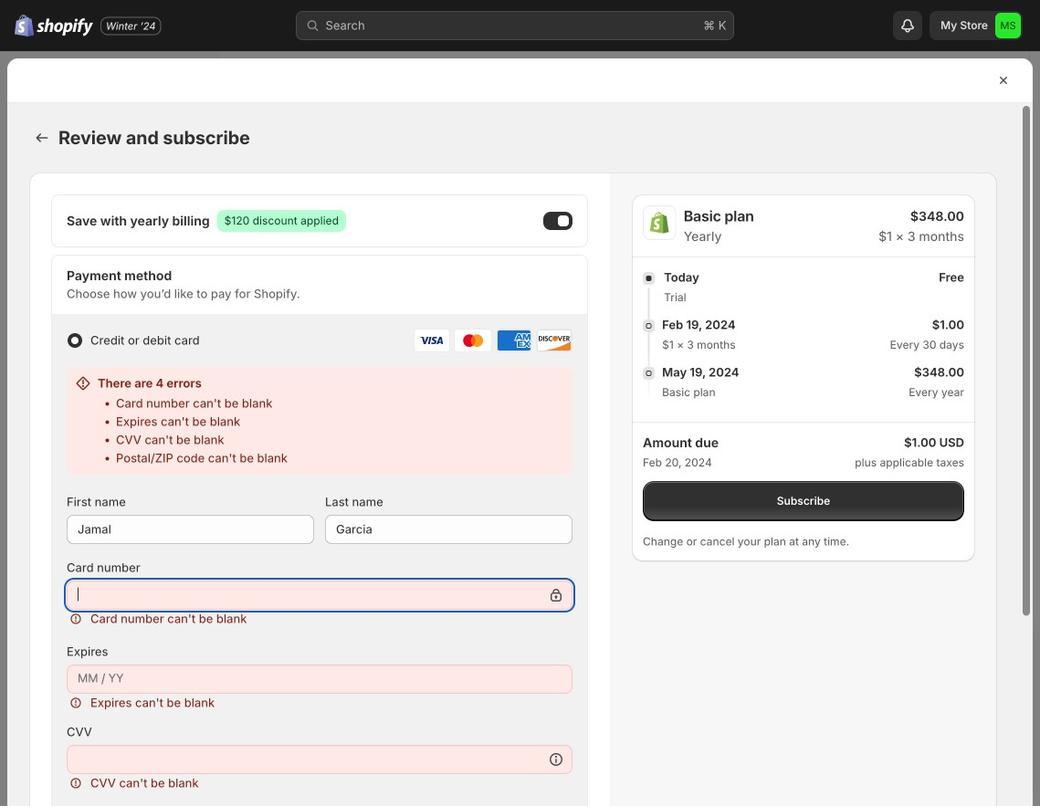 Task type: locate. For each thing, give the bounding box(es) containing it.
shopify image
[[643, 206, 677, 240]]

1 horizontal spatial shopify image
[[37, 18, 93, 36]]

shopify image
[[15, 14, 34, 36], [37, 18, 93, 36]]

discover image
[[536, 329, 573, 353]]

None text field
[[67, 515, 314, 545], [325, 515, 573, 545], [67, 515, 314, 545], [325, 515, 573, 545]]



Task type: vqa. For each thing, say whether or not it's contained in the screenshot.
The
no



Task type: describe. For each thing, give the bounding box(es) containing it.
my store image
[[996, 13, 1021, 38]]

settings dialog
[[7, 58, 1033, 807]]

0 horizontal spatial shopify image
[[15, 14, 34, 36]]

american express image
[[496, 329, 533, 353]]

mastercard image
[[454, 329, 492, 353]]

visa image
[[414, 329, 450, 353]]



